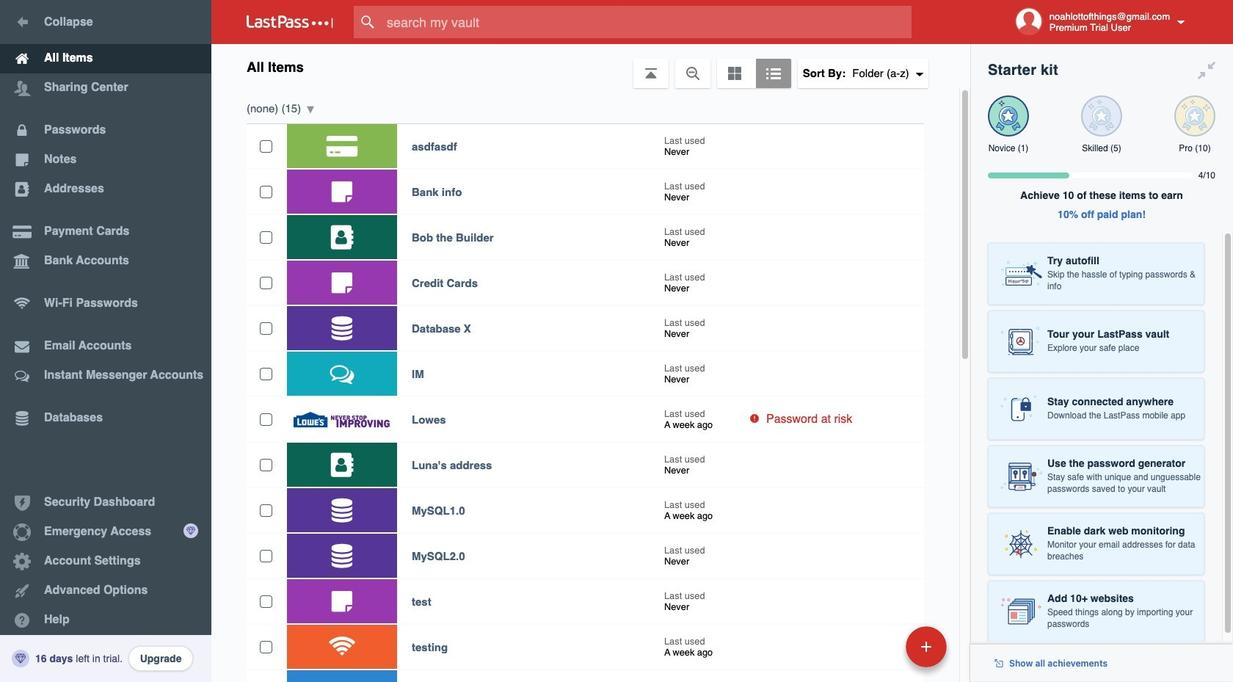 Task type: vqa. For each thing, say whether or not it's contained in the screenshot.
SEARCH search field
yes



Task type: locate. For each thing, give the bounding box(es) containing it.
vault options navigation
[[211, 44, 971, 88]]

Search search field
[[354, 6, 941, 38]]

lastpass image
[[247, 15, 333, 29]]



Task type: describe. For each thing, give the bounding box(es) containing it.
new item element
[[805, 626, 952, 668]]

search my vault text field
[[354, 6, 941, 38]]

new item navigation
[[805, 622, 956, 682]]

main navigation navigation
[[0, 0, 211, 682]]



